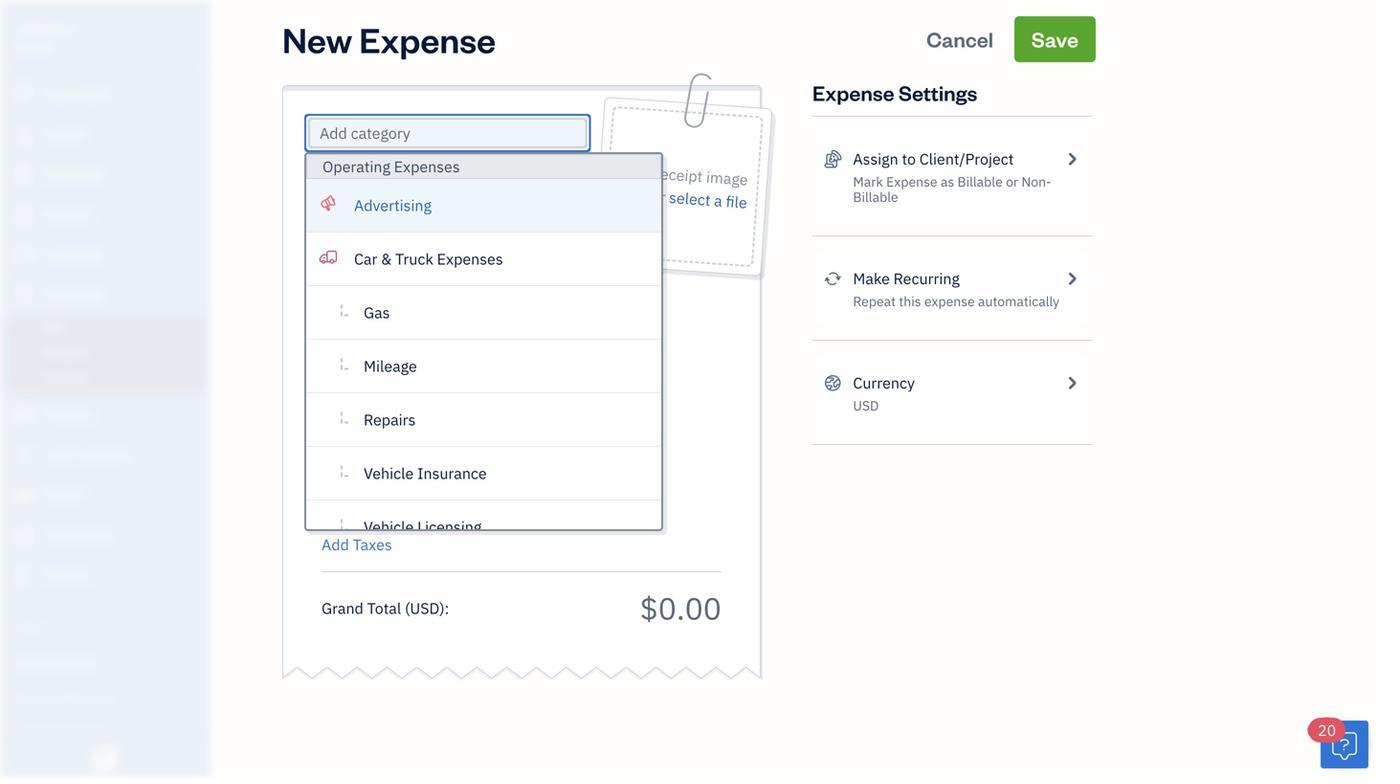 Task type: describe. For each thing, give the bounding box(es) containing it.
main element
[[0, 0, 258, 778]]

chevronright image for currency
[[1063, 371, 1081, 394]]

team members
[[14, 654, 98, 670]]

automatically
[[978, 292, 1060, 310]]

Description text field
[[312, 290, 712, 520]]

and
[[46, 690, 67, 706]]

drag
[[619, 161, 652, 183]]

Amount (USD) text field
[[639, 588, 722, 628]]

expense image
[[12, 286, 35, 305]]

operating expenses
[[323, 157, 460, 177]]

0 vertical spatial expenses
[[394, 157, 460, 177]]

company owner
[[15, 18, 75, 54]]

connections
[[44, 725, 112, 741]]

items and services link
[[5, 682, 205, 715]]

new expense
[[282, 16, 496, 62]]

vehicle insurance
[[364, 463, 487, 483]]

20 button
[[1309, 718, 1369, 769]]

truck
[[395, 249, 434, 269]]

or for drag receipt image here or
[[651, 186, 666, 207]]

mileage
[[364, 356, 417, 376]]

cancel
[[927, 25, 994, 53]]

save
[[1032, 25, 1079, 53]]

resource center badge image
[[1321, 721, 1369, 769]]

non-
[[1022, 173, 1052, 191]]

total
[[367, 598, 401, 618]]

repeat
[[853, 292, 896, 310]]

here
[[616, 184, 649, 206]]

make recurring
[[853, 269, 960, 289]]

image
[[706, 167, 749, 190]]

vehicle for vehicle insurance
[[364, 463, 414, 483]]

advertising
[[354, 195, 432, 215]]

dashboard image
[[12, 85, 35, 104]]

currency
[[853, 373, 915, 393]]

client image
[[12, 125, 35, 145]]

save button
[[1015, 16, 1096, 62]]

add taxes
[[322, 535, 392, 555]]

to
[[902, 149, 916, 169]]

services
[[69, 690, 115, 706]]

or for mark expense as billable or non- billable
[[1006, 173, 1019, 191]]

bank
[[14, 725, 42, 741]]

expense for mark expense as billable or non- billable
[[887, 173, 938, 191]]

report image
[[12, 567, 35, 586]]

car
[[354, 249, 378, 269]]

gas
[[364, 303, 390, 323]]

a
[[714, 190, 723, 211]]

20
[[1318, 720, 1337, 740]]

expense settings
[[813, 79, 978, 106]]

expense for new expense
[[359, 16, 496, 62]]

1 vertical spatial expenses
[[437, 249, 503, 269]]

Date in MM/DD/YYYY format text field
[[322, 169, 446, 189]]

):
[[440, 598, 449, 618]]

apps link
[[5, 611, 205, 644]]

vehicle licensing
[[364, 517, 482, 537]]

chevronright image for make recurring
[[1063, 267, 1081, 290]]

mark
[[853, 173, 883, 191]]

&
[[381, 249, 392, 269]]

add taxes button
[[322, 533, 392, 556]]

1 vertical spatial expense
[[813, 79, 895, 106]]

payment image
[[12, 246, 35, 265]]

refresh image
[[824, 267, 842, 290]]

insurance
[[417, 463, 487, 483]]



Task type: vqa. For each thing, say whether or not it's contained in the screenshot.
Vehicle associated with Vehicle Licensing
yes



Task type: locate. For each thing, give the bounding box(es) containing it.
vehicle down repairs
[[364, 463, 414, 483]]

settings
[[899, 79, 978, 106]]

billable
[[958, 173, 1003, 191], [853, 188, 899, 206]]

expenses down category text box at the top
[[394, 157, 460, 177]]

team
[[14, 654, 45, 670]]

estimate image
[[12, 166, 35, 185]]

as
[[941, 173, 955, 191]]

company
[[15, 18, 75, 36]]

or left non-
[[1006, 173, 1019, 191]]

assign to client/project
[[853, 149, 1014, 169]]

freshbooks image
[[90, 748, 121, 771]]

receipt
[[654, 163, 703, 187]]

car & truck expenses
[[354, 249, 503, 269]]

0 horizontal spatial usd
[[410, 598, 440, 618]]

add
[[322, 535, 349, 555]]

or right here
[[651, 186, 666, 207]]

bank connections link
[[5, 717, 205, 751]]

repairs
[[364, 410, 416, 430]]

expenses right truck at the top left of page
[[437, 249, 503, 269]]

1 horizontal spatial or
[[1006, 173, 1019, 191]]

select
[[669, 187, 711, 210]]

select a file button
[[668, 186, 748, 214]]

taxes
[[353, 535, 392, 555]]

apps
[[14, 619, 43, 635]]

expense inside 'mark expense as billable or non- billable'
[[887, 173, 938, 191]]

Category text field
[[320, 122, 483, 145]]

cancel button
[[910, 16, 1011, 62]]

members
[[47, 654, 98, 670]]

vehicle right add
[[364, 517, 414, 537]]

client/project
[[920, 149, 1014, 169]]

timer image
[[12, 446, 35, 465]]

2 vertical spatial expense
[[887, 173, 938, 191]]

recurring
[[894, 269, 960, 289]]

1 vertical spatial chevronright image
[[1063, 371, 1081, 394]]

repeat this expense automatically
[[853, 292, 1060, 310]]

assign
[[853, 149, 899, 169]]

file
[[725, 191, 748, 213]]

or inside drag receipt image here or
[[651, 186, 666, 207]]

grand total ( usd ):
[[322, 598, 449, 618]]

chart image
[[12, 527, 35, 546]]

invoice image
[[12, 206, 35, 225]]

0 vertical spatial usd
[[853, 397, 879, 415]]

1 horizontal spatial usd
[[853, 397, 879, 415]]

0 horizontal spatial or
[[651, 186, 666, 207]]

grand
[[322, 598, 364, 618]]

items and services
[[14, 690, 115, 706]]

billable down client/project
[[958, 173, 1003, 191]]

bank connections
[[14, 725, 112, 741]]

billable down 'assign'
[[853, 188, 899, 206]]

1 horizontal spatial billable
[[958, 173, 1003, 191]]

vehicle
[[364, 463, 414, 483], [364, 517, 414, 537]]

licensing
[[417, 517, 482, 537]]

drag receipt image here or
[[616, 161, 749, 207]]

currencyandlanguage image
[[824, 371, 842, 394]]

this
[[899, 292, 921, 310]]

expenses
[[394, 157, 460, 177], [437, 249, 503, 269]]

0 vertical spatial chevronright image
[[1063, 267, 1081, 290]]

project image
[[12, 406, 35, 425]]

select a file
[[669, 187, 748, 213]]

2 vehicle from the top
[[364, 517, 414, 537]]

usd right total
[[410, 598, 440, 618]]

expense
[[925, 292, 975, 310]]

mark expense as billable or non- billable
[[853, 173, 1052, 206]]

1 vertical spatial vehicle
[[364, 517, 414, 537]]

new
[[282, 16, 352, 62]]

list box containing operating expenses
[[306, 154, 662, 554]]

money image
[[12, 486, 35, 505]]

chevronright image
[[1063, 267, 1081, 290], [1063, 371, 1081, 394]]

vehicle for vehicle licensing
[[364, 517, 414, 537]]

2 chevronright image from the top
[[1063, 371, 1081, 394]]

items
[[14, 690, 44, 706]]

1 vertical spatial usd
[[410, 598, 440, 618]]

0 vertical spatial vehicle
[[364, 463, 414, 483]]

0 vertical spatial expense
[[359, 16, 496, 62]]

team members link
[[5, 646, 205, 680]]

0 horizontal spatial billable
[[853, 188, 899, 206]]

expensesrebilling image
[[824, 147, 842, 170]]

(
[[405, 598, 410, 618]]

or inside 'mark expense as billable or non- billable'
[[1006, 173, 1019, 191]]

operating
[[323, 157, 390, 177]]

or
[[1006, 173, 1019, 191], [651, 186, 666, 207]]

list box
[[306, 154, 662, 554]]

usd down currency
[[853, 397, 879, 415]]

owner
[[15, 38, 53, 54]]

expense
[[359, 16, 496, 62], [813, 79, 895, 106], [887, 173, 938, 191]]

chevronright image
[[1063, 147, 1081, 170]]

1 chevronright image from the top
[[1063, 267, 1081, 290]]

usd
[[853, 397, 879, 415], [410, 598, 440, 618]]

1 vehicle from the top
[[364, 463, 414, 483]]

make
[[853, 269, 890, 289]]



